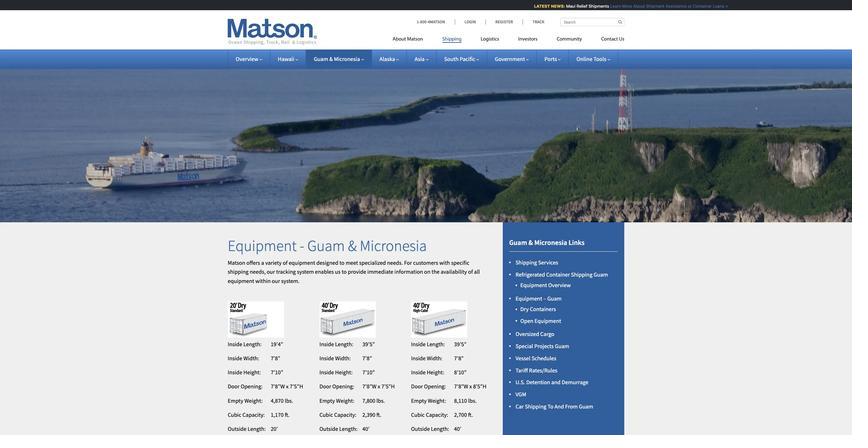 Task type: locate. For each thing, give the bounding box(es) containing it.
1 horizontal spatial weight:
[[336, 398, 355, 405]]

39'5″ for 8'10"
[[454, 341, 467, 349]]

logistics link
[[471, 34, 509, 47]]

2 door opening: from the left
[[320, 384, 355, 391]]

all
[[474, 269, 480, 276]]

2 horizontal spatial ft.
[[468, 412, 473, 419]]

1 horizontal spatial equipment
[[289, 259, 315, 267]]

1 horizontal spatial 7'8″w x 7'5″h
[[363, 384, 395, 391]]

0 horizontal spatial overview
[[236, 55, 259, 63]]

1 horizontal spatial 7'10"
[[363, 369, 375, 377]]

2 horizontal spatial 7'8″w
[[454, 384, 469, 391]]

1 vertical spatial matson
[[228, 259, 245, 267]]

1 empty from the left
[[228, 398, 243, 405]]

39'5″ for 7'10"
[[363, 341, 375, 349]]

1 cubic from the left
[[228, 412, 242, 419]]

x for 8,110
[[470, 384, 472, 391]]

logistics
[[481, 37, 500, 42]]

about
[[629, 4, 641, 9], [393, 37, 406, 42]]

or
[[683, 4, 687, 9]]

shipping inside shipping link
[[443, 37, 462, 42]]

cubic capacity: left 2,390
[[320, 412, 357, 419]]

2 outside length: from the left
[[320, 426, 358, 433]]

1 capacity: from the left
[[243, 412, 265, 419]]

40′ down 2,390
[[363, 426, 370, 433]]

3 7'8″ from the left
[[454, 355, 464, 363]]

micronesia
[[334, 55, 360, 63], [360, 237, 427, 256], [535, 238, 568, 247]]

open equipment link
[[521, 318, 562, 325]]

0 vertical spatial equipment
[[289, 259, 315, 267]]

shipping services
[[516, 259, 559, 267]]

2 7'8″w from the left
[[363, 384, 377, 391]]

1 horizontal spatial 40′
[[454, 426, 462, 433]]

2 horizontal spatial width:
[[427, 355, 443, 363]]

about right more
[[629, 4, 641, 9]]

1 7'5″h from the left
[[290, 384, 303, 391]]

inside height: for 8,110
[[411, 369, 445, 377]]

door opening: for 7,800 lbs.
[[320, 384, 355, 391]]

7,800
[[363, 398, 376, 405]]

2 horizontal spatial cubic
[[411, 412, 425, 419]]

1 horizontal spatial opening:
[[333, 384, 355, 391]]

1 horizontal spatial door
[[320, 384, 331, 391]]

lbs. for 8,110 lbs.
[[468, 398, 477, 405]]

special
[[516, 343, 534, 350]]

0 horizontal spatial cubic
[[228, 412, 242, 419]]

0 horizontal spatial door
[[228, 384, 240, 391]]

-
[[300, 237, 305, 256]]

lbs. right 8,110
[[468, 398, 477, 405]]

2 horizontal spatial door
[[411, 384, 423, 391]]

2 x from the left
[[378, 384, 381, 391]]

capacity: left 2,700
[[426, 412, 449, 419]]

1 7'8″ from the left
[[271, 355, 281, 363]]

0 horizontal spatial capacity:
[[243, 412, 265, 419]]

3 cubic from the left
[[411, 412, 425, 419]]

1 x from the left
[[286, 384, 289, 391]]

matson down 1-
[[407, 37, 423, 42]]

special projects guam
[[516, 343, 570, 350]]

3 lbs. from the left
[[468, 398, 477, 405]]

from
[[566, 404, 578, 411]]

3 cubic capacity: from the left
[[411, 412, 449, 419]]

cubic capacity:
[[228, 412, 265, 419], [320, 412, 357, 419], [411, 412, 449, 419]]

south pacific
[[444, 55, 476, 63]]

0 horizontal spatial x
[[286, 384, 289, 391]]

2 40′ from the left
[[454, 426, 462, 433]]

2 horizontal spatial empty weight:
[[411, 398, 446, 405]]

2 7'10" from the left
[[363, 369, 375, 377]]

outside for 2,390
[[320, 426, 338, 433]]

2 empty from the left
[[320, 398, 335, 405]]

7'10" down the '19'4″'
[[271, 369, 283, 377]]

2 horizontal spatial height:
[[427, 369, 445, 377]]

u.s.
[[516, 379, 526, 387]]

0 horizontal spatial empty weight:
[[228, 398, 263, 405]]

door
[[228, 384, 240, 391], [320, 384, 331, 391], [411, 384, 423, 391]]

1 horizontal spatial inside length:
[[320, 341, 354, 349]]

1 horizontal spatial x
[[378, 384, 381, 391]]

ports link
[[545, 55, 561, 63]]

0 vertical spatial matson
[[407, 37, 423, 42]]

2 horizontal spatial inside width:
[[411, 355, 443, 363]]

door opening: for 4,870 lbs.
[[228, 384, 263, 391]]

weight: left 8,110
[[428, 398, 446, 405]]

1 horizontal spatial cubic
[[320, 412, 333, 419]]

weight: for 8,110 lbs.
[[428, 398, 446, 405]]

2 outside from the left
[[320, 426, 338, 433]]

2 lbs. from the left
[[377, 398, 385, 405]]

2 capacity: from the left
[[334, 412, 357, 419]]

0 horizontal spatial opening:
[[241, 384, 263, 391]]

1 horizontal spatial 7'5″h
[[382, 384, 395, 391]]

2 horizontal spatial lbs.
[[468, 398, 477, 405]]

2 7'8″ from the left
[[363, 355, 372, 363]]

ft. for 2,390 ft.
[[377, 412, 382, 419]]

of up the tracking
[[283, 259, 288, 267]]

equipment down shipping
[[228, 278, 254, 285]]

2 inside length: from the left
[[320, 341, 354, 349]]

2 empty weight: from the left
[[320, 398, 355, 405]]

2 inside height: from the left
[[320, 369, 353, 377]]

0 horizontal spatial empty
[[228, 398, 243, 405]]

1 horizontal spatial inside width:
[[320, 355, 351, 363]]

ft. right 1,170
[[285, 412, 290, 419]]

None search field
[[561, 18, 625, 26]]

dry
[[521, 306, 529, 313]]

20′
[[271, 426, 278, 433]]

community
[[557, 37, 582, 42]]

government
[[495, 55, 525, 63]]

1 opening: from the left
[[241, 384, 263, 391]]

0 horizontal spatial outside
[[228, 426, 247, 433]]

1 7'8″w x 7'5″h from the left
[[271, 384, 303, 391]]

1 vertical spatial about
[[393, 37, 406, 42]]

x up '4,870 lbs.'
[[286, 384, 289, 391]]

1 weight: from the left
[[245, 398, 263, 405]]

7'8″w up 4,870
[[271, 384, 285, 391]]

3 inside height: from the left
[[411, 369, 445, 377]]

1 inside length: from the left
[[228, 341, 262, 349]]

1 7'8″w from the left
[[271, 384, 285, 391]]

capacity:
[[243, 412, 265, 419], [334, 412, 357, 419], [426, 412, 449, 419]]

cubic capacity: left 2,700
[[411, 412, 449, 419]]

40′ down 2,700
[[454, 426, 462, 433]]

3 door from the left
[[411, 384, 423, 391]]

needs.
[[387, 259, 403, 267]]

1 vertical spatial to
[[342, 269, 347, 276]]

0 horizontal spatial door opening:
[[228, 384, 263, 391]]

0 horizontal spatial inside width:
[[228, 355, 259, 363]]

0 vertical spatial container
[[689, 4, 707, 9]]

& for guam & micronesia
[[330, 55, 333, 63]]

ft. right 2,390
[[377, 412, 382, 419]]

rates/rules
[[529, 367, 558, 375]]

2 horizontal spatial x
[[470, 384, 472, 391]]

with
[[440, 259, 450, 267]]

lbs. right 4,870
[[285, 398, 293, 405]]

shipping services link
[[516, 259, 559, 267]]

1 horizontal spatial of
[[468, 269, 473, 276]]

width: for 8,110 lbs.
[[427, 355, 443, 363]]

shipment
[[642, 4, 660, 9]]

cubic capacity: for 1,170 ft.
[[228, 412, 265, 419]]

–
[[544, 295, 547, 303]]

empty weight: left 7,800
[[320, 398, 355, 405]]

matson inside matson offers a variety of equipment designed to meet specialized needs. for customers with specific shipping needs, our tracking system enables us to provide immediate information on the availability of all equipment within our system.
[[228, 259, 245, 267]]

1 width: from the left
[[244, 355, 259, 363]]

0 horizontal spatial 7'10"
[[271, 369, 283, 377]]

1 horizontal spatial empty
[[320, 398, 335, 405]]

us
[[335, 269, 341, 276]]

equipment up "dry"
[[516, 295, 543, 303]]

0 horizontal spatial inside height:
[[228, 369, 261, 377]]

7'8″w for 8,110
[[454, 384, 469, 391]]

micronesia inside guam & micronesia links section
[[535, 238, 568, 247]]

inside width: for 7,800
[[320, 355, 351, 363]]

3 opening: from the left
[[424, 384, 446, 391]]

2 39'5″ from the left
[[454, 341, 467, 349]]

0 horizontal spatial ft.
[[285, 412, 290, 419]]

about inside top menu navigation
[[393, 37, 406, 42]]

Search search field
[[561, 18, 625, 26]]

u.s. detention and demurrage link
[[516, 379, 589, 387]]

2 horizontal spatial empty
[[411, 398, 427, 405]]

ports
[[545, 55, 557, 63]]

equipment up system
[[289, 259, 315, 267]]

outside for 2,700
[[411, 426, 430, 433]]

2 horizontal spatial inside length:
[[411, 341, 445, 349]]

cubic capacity: left 1,170
[[228, 412, 265, 419]]

equipment up a
[[228, 237, 297, 256]]

x
[[286, 384, 289, 391], [378, 384, 381, 391], [470, 384, 472, 391]]

x up 7,800 lbs.
[[378, 384, 381, 391]]

2 inside width: from the left
[[320, 355, 351, 363]]

2 7'5″h from the left
[[382, 384, 395, 391]]

capacity: left 1,170
[[243, 412, 265, 419]]

800-
[[420, 19, 428, 25]]

of
[[283, 259, 288, 267], [468, 269, 473, 276]]

matson containership sailing for guam shipping service. image
[[0, 59, 853, 223]]

capacity: left 2,390
[[334, 412, 357, 419]]

2 opening: from the left
[[333, 384, 355, 391]]

availability
[[441, 269, 467, 276]]

1 empty weight: from the left
[[228, 398, 263, 405]]

7'10" for 19'4″
[[271, 369, 283, 377]]

equipment - guam & micronesia
[[228, 237, 427, 256]]

container right or
[[689, 4, 707, 9]]

matson offers a variety of equipment designed to meet specialized needs. for customers with specific shipping needs, our tracking system enables us to provide immediate information on the availability of all equipment within our system.
[[228, 259, 480, 285]]

40′
[[363, 426, 370, 433], [454, 426, 462, 433]]

1 inside height: from the left
[[228, 369, 261, 377]]

1 horizontal spatial lbs.
[[377, 398, 385, 405]]

7'5″h up 7,800 lbs.
[[382, 384, 395, 391]]

1 horizontal spatial capacity:
[[334, 412, 357, 419]]

door for 4,870 lbs.
[[228, 384, 240, 391]]

3 inside width: from the left
[[411, 355, 443, 363]]

& for guam & micronesia links
[[529, 238, 533, 247]]

2 horizontal spatial door opening:
[[411, 384, 446, 391]]

1 40′ from the left
[[363, 426, 370, 433]]

7'8″w x 7'5″h up '4,870 lbs.'
[[271, 384, 303, 391]]

links
[[569, 238, 585, 247]]

1 horizontal spatial about
[[629, 4, 641, 9]]

equipment down refrigerated
[[521, 282, 547, 290]]

1 horizontal spatial matson
[[407, 37, 423, 42]]

width:
[[244, 355, 259, 363], [335, 355, 351, 363], [427, 355, 443, 363]]

1 door opening: from the left
[[228, 384, 263, 391]]

1 vertical spatial equipment
[[228, 278, 254, 285]]

0 horizontal spatial 39'5″
[[363, 341, 375, 349]]

1 7'10" from the left
[[271, 369, 283, 377]]

1 cubic capacity: from the left
[[228, 412, 265, 419]]

equipment for equipment - guam & micronesia
[[228, 237, 297, 256]]

3 outside from the left
[[411, 426, 430, 433]]

micronesia for guam & micronesia
[[334, 55, 360, 63]]

2 horizontal spatial outside
[[411, 426, 430, 433]]

0 horizontal spatial 7'8″w x 7'5″h
[[271, 384, 303, 391]]

1 inside width: from the left
[[228, 355, 259, 363]]

oversized cargo
[[516, 331, 555, 338]]

7'8″w up 8,110
[[454, 384, 469, 391]]

0 horizontal spatial inside length:
[[228, 341, 262, 349]]

2 door from the left
[[320, 384, 331, 391]]

shipping
[[443, 37, 462, 42], [516, 259, 537, 267], [571, 271, 593, 279], [525, 404, 547, 411]]

1 outside length: from the left
[[228, 426, 266, 433]]

1 horizontal spatial overview
[[549, 282, 571, 290]]

& inside section
[[529, 238, 533, 247]]

2 horizontal spatial cubic capacity:
[[411, 412, 449, 419]]

3 ft. from the left
[[468, 412, 473, 419]]

0 horizontal spatial height:
[[244, 369, 261, 377]]

shipments
[[584, 4, 605, 9]]

0 horizontal spatial 40′
[[363, 426, 370, 433]]

car shipping to and from guam link
[[516, 404, 594, 411]]

0 horizontal spatial width:
[[244, 355, 259, 363]]

1 vertical spatial overview
[[549, 282, 571, 290]]

lbs. right 7,800
[[377, 398, 385, 405]]

weight: left 4,870
[[245, 398, 263, 405]]

7,800 lbs.
[[363, 398, 385, 405]]

inside width:
[[228, 355, 259, 363], [320, 355, 351, 363], [411, 355, 443, 363]]

1 horizontal spatial container
[[689, 4, 707, 9]]

0 horizontal spatial weight:
[[245, 398, 263, 405]]

1 height: from the left
[[244, 369, 261, 377]]

2 cubic capacity: from the left
[[320, 412, 357, 419]]

1 horizontal spatial door opening:
[[320, 384, 355, 391]]

matson up shipping
[[228, 259, 245, 267]]

track link
[[523, 19, 545, 25]]

to left meet
[[340, 259, 345, 267]]

0 horizontal spatial lbs.
[[285, 398, 293, 405]]

2 width: from the left
[[335, 355, 351, 363]]

7'8″ for 8,110 lbs.
[[454, 355, 464, 363]]

our down variety
[[267, 269, 275, 276]]

7'8″w x 7'5″h for 7,800
[[363, 384, 395, 391]]

opening: for 7,800 lbs.
[[333, 384, 355, 391]]

car shipping to and from guam
[[516, 404, 594, 411]]

1 horizontal spatial empty weight:
[[320, 398, 355, 405]]

2 ft. from the left
[[377, 412, 382, 419]]

open equipment
[[521, 318, 562, 325]]

outside length: for 1,170 ft.
[[228, 426, 266, 433]]

1 horizontal spatial width:
[[335, 355, 351, 363]]

tracking
[[276, 269, 296, 276]]

ft. for 2,700 ft.
[[468, 412, 473, 419]]

lbs. for 7,800 lbs.
[[377, 398, 385, 405]]

1 ft. from the left
[[285, 412, 290, 419]]

empty weight: left 4,870
[[228, 398, 263, 405]]

3 x from the left
[[470, 384, 472, 391]]

oversized cargo link
[[516, 331, 555, 338]]

container down services
[[547, 271, 570, 279]]

services
[[539, 259, 559, 267]]

1 outside from the left
[[228, 426, 247, 433]]

3 width: from the left
[[427, 355, 443, 363]]

1 horizontal spatial outside length:
[[320, 426, 358, 433]]

1 horizontal spatial 7'8″
[[363, 355, 372, 363]]

door opening: for 8,110 lbs.
[[411, 384, 446, 391]]

open
[[521, 318, 534, 325]]

1 lbs. from the left
[[285, 398, 293, 405]]

x left "8'5″h"
[[470, 384, 472, 391]]

0 horizontal spatial about
[[393, 37, 406, 42]]

news:
[[547, 4, 561, 9]]

2 horizontal spatial opening:
[[424, 384, 446, 391]]

7'8″w x 8'5″h
[[454, 384, 487, 391]]

7'5″h for 7,800 lbs.
[[382, 384, 395, 391]]

outside length: for 2,700 ft.
[[411, 426, 449, 433]]

1 horizontal spatial height:
[[335, 369, 353, 377]]

2 horizontal spatial &
[[529, 238, 533, 247]]

1 39'5″ from the left
[[363, 341, 375, 349]]

to
[[340, 259, 345, 267], [342, 269, 347, 276]]

tools
[[594, 55, 607, 63]]

alaska link
[[380, 55, 399, 63]]

0 horizontal spatial container
[[547, 271, 570, 279]]

0 horizontal spatial equipment
[[228, 278, 254, 285]]

0 horizontal spatial cubic capacity:
[[228, 412, 265, 419]]

demurrage
[[562, 379, 589, 387]]

7'10" up 7,800
[[363, 369, 375, 377]]

0 horizontal spatial &
[[330, 55, 333, 63]]

4,870
[[271, 398, 284, 405]]

to right "us" at the left bottom of page
[[342, 269, 347, 276]]

7'5″h up '4,870 lbs.'
[[290, 384, 303, 391]]

0 horizontal spatial outside length:
[[228, 426, 266, 433]]

vessel schedules
[[516, 355, 557, 363]]

1 horizontal spatial 7'8″w
[[363, 384, 377, 391]]

0 horizontal spatial matson
[[228, 259, 245, 267]]

2,390
[[363, 412, 376, 419]]

4,870 lbs.
[[271, 398, 293, 405]]

within
[[256, 278, 271, 285]]

3 empty weight: from the left
[[411, 398, 446, 405]]

1 vertical spatial container
[[547, 271, 570, 279]]

3 door opening: from the left
[[411, 384, 446, 391]]

2 cubic from the left
[[320, 412, 333, 419]]

1 door from the left
[[228, 384, 240, 391]]

overview
[[236, 55, 259, 63], [549, 282, 571, 290]]

3 height: from the left
[[427, 369, 445, 377]]

cubic capacity: for 2,700 ft.
[[411, 412, 449, 419]]

our right within
[[272, 278, 280, 285]]

3 empty from the left
[[411, 398, 427, 405]]

0 vertical spatial to
[[340, 259, 345, 267]]

guam & micronesia
[[314, 55, 360, 63]]

2 height: from the left
[[335, 369, 353, 377]]

7'8″w for 4,870
[[271, 384, 285, 391]]

asia
[[415, 55, 425, 63]]

empty weight: for 4,870 lbs.
[[228, 398, 263, 405]]

0 vertical spatial about
[[629, 4, 641, 9]]

0 horizontal spatial of
[[283, 259, 288, 267]]

1 vertical spatial our
[[272, 278, 280, 285]]

0 horizontal spatial 7'5″h
[[290, 384, 303, 391]]

1 horizontal spatial outside
[[320, 426, 338, 433]]

2 horizontal spatial capacity:
[[426, 412, 449, 419]]

2 horizontal spatial weight:
[[428, 398, 446, 405]]

weight: left 7,800
[[336, 398, 355, 405]]

1 horizontal spatial 39'5″
[[454, 341, 467, 349]]

empty weight: left 8,110
[[411, 398, 446, 405]]

1 horizontal spatial ft.
[[377, 412, 382, 419]]

3 inside length: from the left
[[411, 341, 445, 349]]

7'8″w x 7'5″h up 7,800 lbs.
[[363, 384, 395, 391]]

capacity: for 2,700 ft.
[[426, 412, 449, 419]]

2 horizontal spatial 7'8″
[[454, 355, 464, 363]]

7'10"
[[271, 369, 283, 377], [363, 369, 375, 377]]

car
[[516, 404, 524, 411]]

7'8″w x 7'5″h for 4,870
[[271, 384, 303, 391]]

1 horizontal spatial inside height:
[[320, 369, 353, 377]]

2 weight: from the left
[[336, 398, 355, 405]]

blue matson logo with ocean, shipping, truck, rail and logistics written beneath it. image
[[228, 19, 318, 45]]

0 horizontal spatial 7'8″
[[271, 355, 281, 363]]

3 weight: from the left
[[428, 398, 446, 405]]

ft.
[[285, 412, 290, 419], [377, 412, 382, 419], [468, 412, 473, 419]]

0 vertical spatial of
[[283, 259, 288, 267]]

7'8″w up 7,800
[[363, 384, 377, 391]]

3 outside length: from the left
[[411, 426, 449, 433]]

7'8″w for 7,800
[[363, 384, 377, 391]]

8,110
[[454, 398, 467, 405]]

3 7'8″w from the left
[[454, 384, 469, 391]]

about up alaska link
[[393, 37, 406, 42]]

of left the all
[[468, 269, 473, 276]]

hawaii
[[278, 55, 295, 63]]

3 capacity: from the left
[[426, 412, 449, 419]]

2 7'8″w x 7'5″h from the left
[[363, 384, 395, 391]]

ft. right 2,700
[[468, 412, 473, 419]]



Task type: vqa. For each thing, say whether or not it's contained in the screenshot.


Task type: describe. For each thing, give the bounding box(es) containing it.
investors link
[[509, 34, 548, 47]]

specific
[[451, 259, 470, 267]]

7'10" for 39'5″
[[363, 369, 375, 377]]

capacity: for 1,170 ft.
[[243, 412, 265, 419]]

door for 7,800 lbs.
[[320, 384, 331, 391]]

weight: for 7,800 lbs.
[[336, 398, 355, 405]]

latest
[[530, 4, 546, 9]]

guam & micronesia links section
[[495, 223, 633, 436]]

south
[[444, 55, 459, 63]]

online
[[577, 55, 593, 63]]

tariff rates/rules
[[516, 367, 558, 375]]

equipment down containers
[[535, 318, 562, 325]]

40′ for 2,390 ft.
[[363, 426, 370, 433]]

inside length: for 7,800
[[320, 341, 354, 349]]

vgm
[[516, 392, 527, 399]]

cubic for 2,700 ft.
[[411, 412, 425, 419]]

provide
[[348, 269, 366, 276]]

contact
[[602, 37, 618, 42]]

empty weight: for 7,800 lbs.
[[320, 398, 355, 405]]

capacity: for 2,390 ft.
[[334, 412, 357, 419]]

meet
[[346, 259, 358, 267]]

for
[[404, 259, 412, 267]]

refrigerated container shipping guam link
[[516, 271, 608, 279]]

assistance
[[661, 4, 682, 9]]

7'8″ for 4,870 lbs.
[[271, 355, 281, 363]]

inside length: for 8,110
[[411, 341, 445, 349]]

overview inside guam & micronesia links section
[[549, 282, 571, 290]]

container inside guam & micronesia links section
[[547, 271, 570, 279]]

enables
[[315, 269, 334, 276]]

opening: for 4,870 lbs.
[[241, 384, 263, 391]]

equipment overview link
[[521, 282, 571, 290]]

1,170
[[271, 412, 284, 419]]

40′ for 2,700 ft.
[[454, 426, 462, 433]]

equipment for equipment overview
[[521, 282, 547, 290]]

0 vertical spatial overview
[[236, 55, 259, 63]]

projects
[[535, 343, 554, 350]]

micronesia for guam & micronesia links
[[535, 238, 568, 247]]

offers
[[247, 259, 260, 267]]

inside length: for 4,870
[[228, 341, 262, 349]]

designed
[[317, 259, 339, 267]]

system
[[297, 269, 314, 276]]

guam & micronesia links
[[510, 238, 585, 247]]

inside width: for 8,110
[[411, 355, 443, 363]]

contact us link
[[592, 34, 625, 47]]

empty for 8,110 lbs.
[[411, 398, 427, 405]]

lbs. for 4,870 lbs.
[[285, 398, 293, 405]]

>
[[721, 4, 724, 9]]

1-800-4matson link
[[417, 19, 455, 25]]

search image
[[619, 20, 623, 24]]

top menu navigation
[[393, 34, 625, 47]]

about matson link
[[393, 34, 433, 47]]

opening: for 8,110 lbs.
[[424, 384, 446, 391]]

cubic for 1,170 ft.
[[228, 412, 242, 419]]

to
[[548, 404, 554, 411]]

outside length: for 2,390 ft.
[[320, 426, 358, 433]]

width: for 4,870 lbs.
[[244, 355, 259, 363]]

cubic capacity: for 2,390 ft.
[[320, 412, 357, 419]]

containers
[[530, 306, 556, 313]]

schedules
[[532, 355, 557, 363]]

8'10"
[[454, 369, 467, 377]]

1 horizontal spatial &
[[348, 237, 357, 256]]

overview link
[[236, 55, 262, 63]]

height: for 8,110 lbs.
[[427, 369, 445, 377]]

equipment – guam
[[516, 295, 562, 303]]

height: for 4,870 lbs.
[[244, 369, 261, 377]]

equipment – guam link
[[516, 295, 562, 303]]

on
[[424, 269, 431, 276]]

inside height: for 7,800
[[320, 369, 353, 377]]

latest news: maui relief shipments learn more about shipment assistance or container loans >
[[530, 4, 724, 9]]

ft. for 1,170 ft.
[[285, 412, 290, 419]]

and
[[555, 404, 564, 411]]

needs,
[[250, 269, 266, 276]]

tariff
[[516, 367, 528, 375]]

detention
[[527, 379, 551, 387]]

1,170 ft.
[[271, 412, 290, 419]]

x for 4,870
[[286, 384, 289, 391]]

empty for 4,870 lbs.
[[228, 398, 243, 405]]

dry containers
[[521, 306, 556, 313]]

width: for 7,800 lbs.
[[335, 355, 351, 363]]

online tools link
[[577, 55, 611, 63]]

empty weight: for 8,110 lbs.
[[411, 398, 446, 405]]

track
[[533, 19, 545, 25]]

more
[[618, 4, 628, 9]]

4matson
[[428, 19, 445, 25]]

immediate
[[368, 269, 394, 276]]

cargo
[[541, 331, 555, 338]]

7'5″h for 4,870 lbs.
[[290, 384, 303, 391]]

inside height: for 4,870
[[228, 369, 261, 377]]

2,700
[[454, 412, 467, 419]]

door for 8,110 lbs.
[[411, 384, 423, 391]]

1 vertical spatial of
[[468, 269, 473, 276]]

1-800-4matson
[[417, 19, 445, 25]]

weight: for 4,870 lbs.
[[245, 398, 263, 405]]

height: for 7,800 lbs.
[[335, 369, 353, 377]]

government link
[[495, 55, 529, 63]]

tariff rates/rules link
[[516, 367, 558, 375]]

community link
[[548, 34, 592, 47]]

about matson
[[393, 37, 423, 42]]

south pacific link
[[444, 55, 480, 63]]

asia link
[[415, 55, 429, 63]]

2,700 ft.
[[454, 412, 473, 419]]

specialized
[[359, 259, 386, 267]]

equipment overview
[[521, 282, 571, 290]]

learn more about shipment assistance or container loans > link
[[606, 4, 724, 9]]

2,390 ft.
[[363, 412, 382, 419]]

u.s. detention and demurrage
[[516, 379, 589, 387]]

refrigerated container shipping guam
[[516, 271, 608, 279]]

shipping link
[[433, 34, 471, 47]]

inside width: for 4,870
[[228, 355, 259, 363]]

variety
[[265, 259, 282, 267]]

cubic for 2,390 ft.
[[320, 412, 333, 419]]

empty for 7,800 lbs.
[[320, 398, 335, 405]]

login
[[465, 19, 476, 25]]

login link
[[455, 19, 486, 25]]

0 vertical spatial our
[[267, 269, 275, 276]]

oversized
[[516, 331, 540, 338]]

7'8″ for 7,800 lbs.
[[363, 355, 372, 363]]

equipment for equipment – guam
[[516, 295, 543, 303]]

8'5″h
[[473, 384, 487, 391]]

a
[[261, 259, 264, 267]]

refrigerated
[[516, 271, 545, 279]]

x for 7,800
[[378, 384, 381, 391]]

hawaii link
[[278, 55, 298, 63]]

outside for 1,170
[[228, 426, 247, 433]]

customers
[[413, 259, 439, 267]]

guam & micronesia link
[[314, 55, 364, 63]]

maui
[[562, 4, 571, 9]]

vgm link
[[516, 392, 527, 399]]

matson inside top menu navigation
[[407, 37, 423, 42]]

online tools
[[577, 55, 607, 63]]



